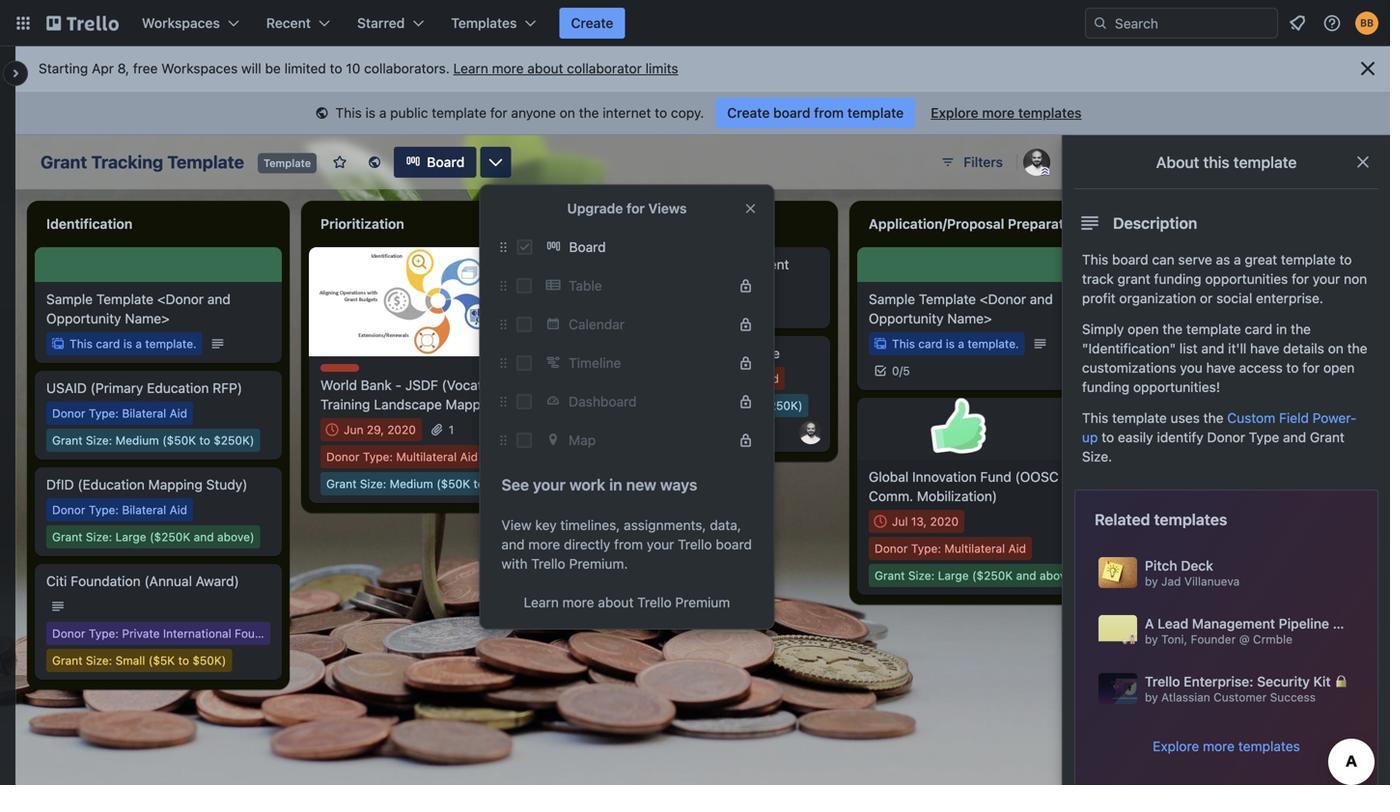 Task type: locate. For each thing, give the bounding box(es) containing it.
grant down timeline
[[601, 399, 631, 412]]

card up thumbsup "image"
[[919, 337, 943, 351]]

1 template. from the left
[[145, 337, 197, 351]]

world
[[321, 377, 357, 393]]

kit
[[1314, 674, 1332, 690]]

and
[[207, 291, 231, 307], [1030, 291, 1054, 307], [1202, 340, 1225, 356], [1284, 429, 1307, 445], [194, 530, 214, 544], [502, 537, 525, 552], [1017, 569, 1037, 582]]

donor
[[52, 407, 85, 420], [1208, 429, 1246, 445], [326, 450, 360, 464], [52, 503, 85, 517], [875, 542, 908, 555], [52, 627, 85, 640]]

grant size : large ($250k and above) up the citi foundation (annual award) link
[[52, 530, 255, 544]]

management
[[708, 256, 790, 272], [1193, 616, 1276, 632]]

2 sample template <donor and opportunity name> from the left
[[869, 291, 1054, 326]]

0 horizontal spatial explore more templates
[[931, 105, 1082, 121]]

donor down jul
[[875, 542, 908, 555]]

explore more templates
[[931, 105, 1082, 121], [1153, 738, 1301, 754]]

name> up usaid (primary education rfp)
[[125, 311, 170, 326]]

1 vertical spatial above)
[[1040, 569, 1077, 582]]

1 horizontal spatial opportunity
[[869, 311, 944, 326]]

1 horizontal spatial above)
[[1040, 569, 1077, 582]]

will
[[241, 60, 262, 76]]

($50k up dfid (education mapping study) link
[[162, 434, 196, 447]]

create for create board from template
[[728, 105, 770, 121]]

1 horizontal spatial <donor
[[980, 291, 1027, 307]]

1 vertical spatial donor type : bilateral aid
[[52, 503, 187, 517]]

1 horizontal spatial sample template <donor and opportunity name>
[[869, 291, 1054, 326]]

aid down education
[[170, 407, 187, 420]]

1 horizontal spatial ($250k
[[973, 569, 1013, 582]]

bob builder (bobbuilder40) image
[[1356, 12, 1379, 35]]

2 horizontal spatial sample
[[869, 291, 916, 307]]

pipeline
[[1280, 616, 1330, 632]]

create up collaborator at the left of the page
[[571, 15, 614, 31]]

management for (healthcare
[[708, 256, 790, 272]]

0 horizontal spatial sample template <donor and opportunity name>
[[46, 291, 231, 326]]

0 vertical spatial grant size : large ($250k and above)
[[52, 530, 255, 544]]

grant size : large ($250k and above) down jul 13, 2020
[[875, 569, 1077, 582]]

bilateral
[[122, 407, 166, 420], [122, 503, 166, 517]]

dfid (education mapping study)
[[46, 477, 248, 493]]

free
[[133, 60, 158, 76]]

0 horizontal spatial opportunity
[[46, 311, 121, 326]]

0 horizontal spatial card
[[96, 337, 120, 351]]

<donor for application/proposal preparation
[[980, 291, 1027, 307]]

opportunities!
[[1134, 379, 1221, 395]]

sample template <donor and opportunity name> up usaid (primary education rfp)
[[46, 291, 231, 326]]

size down 29,
[[360, 477, 383, 491]]

mapping for study)
[[148, 477, 203, 493]]

2 horizontal spatial your
[[1313, 271, 1341, 287]]

villanueva
[[1185, 575, 1240, 588]]

2 who from the top
[[595, 345, 628, 361]]

create inside button
[[571, 15, 614, 31]]

/
[[900, 364, 903, 378]]

this card is a template.
[[70, 337, 197, 351], [892, 337, 1020, 351]]

1 horizontal spatial on
[[1329, 340, 1344, 356]]

donor down jun
[[326, 450, 360, 464]]

who for who (healthcare management study)
[[595, 256, 628, 272]]

color: red, title: "urgent" element
[[321, 364, 359, 379]]

for down details
[[1303, 360, 1321, 376]]

1 vertical spatial grant size : medium ($50k to $250k)
[[326, 477, 529, 491]]

board inside create board from template link
[[774, 105, 811, 121]]

sample down identification at top left
[[46, 291, 93, 307]]

shahzeb.irshad (shahzebirshad) image
[[1024, 149, 1051, 176], [800, 421, 823, 444]]

Engagement text field
[[583, 209, 831, 240]]

workspaces down workspaces popup button
[[161, 60, 238, 76]]

prioritization
[[321, 216, 405, 232]]

2020
[[388, 423, 416, 437], [931, 515, 959, 528]]

medium down who health mapping sample
[[664, 399, 708, 412]]

donor type : bilateral aid down (education
[[52, 503, 187, 517]]

global innovation fund (oosc comm. mobilization) link
[[869, 467, 1093, 506]]

learn more about trello premium
[[524, 595, 731, 610]]

name> down application/proposal preparation
[[948, 311, 993, 326]]

0 vertical spatial large
[[116, 530, 146, 544]]

2 template. from the left
[[968, 337, 1020, 351]]

bilateral for (education
[[122, 503, 166, 517]]

open information menu image
[[1323, 14, 1343, 33]]

copy.
[[671, 105, 704, 121]]

grant size : small ($5k to $50k)
[[52, 654, 226, 667]]

medium up dfid (education mapping study)
[[116, 434, 159, 447]]

back to home image
[[46, 8, 119, 39]]

open down details
[[1324, 360, 1355, 376]]

1 name> from the left
[[125, 311, 170, 326]]

0
[[892, 364, 900, 378]]

1 horizontal spatial explore more templates
[[1153, 738, 1301, 754]]

trello
[[678, 537, 712, 552], [532, 556, 566, 572], [638, 595, 672, 610], [1146, 674, 1181, 690]]

sample template <donor and opportunity name> link
[[46, 290, 270, 328], [869, 290, 1093, 328]]

1 who from the top
[[595, 256, 628, 272]]

1 horizontal spatial card
[[919, 337, 943, 351]]

0 horizontal spatial $250k)
[[214, 434, 254, 447]]

who inside who (healthcare management study)
[[595, 256, 628, 272]]

"identification"
[[1083, 340, 1177, 356]]

explore more templates link
[[920, 98, 1094, 128], [1153, 737, 1301, 756]]

your left "non"
[[1313, 271, 1341, 287]]

upgrade
[[567, 200, 623, 216]]

who health mapping sample link
[[595, 344, 819, 363]]

template. up thumbsup "image"
[[968, 337, 1020, 351]]

card up (primary
[[96, 337, 120, 351]]

collaborators.
[[364, 60, 450, 76]]

in
[[1277, 321, 1288, 337], [610, 476, 623, 494]]

0 vertical spatial funding
[[1155, 271, 1202, 287]]

type down (education
[[89, 503, 115, 517]]

this card is a template. for application/proposal preparation
[[892, 337, 1020, 351]]

work
[[570, 476, 606, 494]]

1 horizontal spatial mapping
[[676, 345, 730, 361]]

0 vertical spatial templates
[[1019, 105, 1082, 121]]

filters
[[964, 154, 1004, 170]]

to left 10
[[330, 60, 342, 76]]

recent
[[266, 15, 311, 31]]

this card is a template. up 5
[[892, 337, 1020, 351]]

this card is a template. up usaid (primary education rfp)
[[70, 337, 197, 351]]

2 vertical spatial medium
[[390, 477, 433, 491]]

2 sample template <donor and opportunity name> link from the left
[[869, 290, 1093, 328]]

0 vertical spatial who
[[595, 256, 628, 272]]

Application/Proposal Preparation text field
[[858, 209, 1105, 240]]

0 vertical spatial in
[[1277, 321, 1288, 337]]

sample template <donor and opportunity name> for identification
[[46, 291, 231, 326]]

directly
[[564, 537, 611, 552]]

public image
[[367, 155, 383, 170]]

view
[[502, 517, 532, 533]]

more down the "premium."
[[563, 595, 595, 610]]

limited
[[285, 60, 326, 76]]

the
[[579, 105, 599, 121], [1163, 321, 1183, 337], [1291, 321, 1312, 337], [1348, 340, 1368, 356], [1204, 410, 1224, 426]]

0 vertical spatial explore
[[931, 105, 979, 121]]

0 horizontal spatial sample template <donor and opportunity name> link
[[46, 290, 270, 328]]

who inside who health mapping sample link
[[595, 345, 628, 361]]

more down key
[[529, 537, 561, 552]]

details
[[1284, 340, 1325, 356]]

thumbsup image
[[924, 394, 993, 463]]

0 / 5
[[892, 364, 910, 378]]

0 horizontal spatial this card is a template.
[[70, 337, 197, 351]]

by down a
[[1146, 633, 1159, 646]]

customer
[[1214, 691, 1267, 704]]

have
[[1251, 340, 1280, 356], [1207, 360, 1236, 376]]

2 bilateral from the top
[[122, 503, 166, 517]]

2 vertical spatial ($50k
[[437, 477, 470, 491]]

1 vertical spatial who
[[595, 345, 628, 361]]

bilateral down usaid (primary education rfp)
[[122, 407, 166, 420]]

0 horizontal spatial 2020
[[388, 423, 416, 437]]

0 horizontal spatial explore more templates link
[[920, 98, 1094, 128]]

management inside who (healthcare management study)
[[708, 256, 790, 272]]

0 vertical spatial learn
[[454, 60, 489, 76]]

template up identification 'text field'
[[167, 152, 244, 172]]

funding down customizations
[[1083, 379, 1130, 395]]

Board name text field
[[31, 147, 254, 178]]

2 vertical spatial board
[[716, 537, 752, 552]]

a inside this board can serve as a great template to track grant funding opportunities for your non profit organization or social enterprise.
[[1235, 252, 1242, 268]]

(healthcare
[[632, 256, 705, 272]]

explore more templates link up filters at the right top of page
[[920, 98, 1094, 128]]

1 vertical spatial mapping
[[148, 477, 203, 493]]

1 bilateral from the top
[[122, 407, 166, 420]]

1 vertical spatial 2020
[[931, 515, 959, 528]]

grant size : medium ($50k to $250k) up dfid (education mapping study)
[[52, 434, 254, 447]]

mapping right health
[[676, 345, 730, 361]]

1 sample template <donor and opportunity name> link from the left
[[46, 290, 270, 328]]

1 vertical spatial study)
[[206, 477, 248, 493]]

enterprise.
[[1257, 290, 1324, 306]]

explore for left explore more templates link
[[931, 105, 979, 121]]

limits
[[646, 60, 679, 76]]

your inside view key timelines, assignments, data, and more directly from your trello board with trello premium.
[[647, 537, 675, 552]]

1 this card is a template. from the left
[[70, 337, 197, 351]]

by inside trello enterprise: security kit 🔒 by atlassian customer success
[[1146, 691, 1159, 704]]

1 vertical spatial learn
[[524, 595, 559, 610]]

open up "identification"
[[1128, 321, 1160, 337]]

1 horizontal spatial templates
[[1155, 510, 1228, 529]]

0 horizontal spatial study)
[[206, 477, 248, 493]]

in up details
[[1277, 321, 1288, 337]]

sample up grant size medium ($50k to $250k)
[[734, 345, 780, 361]]

board inside view key timelines, assignments, data, and more directly from your trello board with trello premium.
[[716, 537, 752, 552]]

sample template <donor and opportunity name> link for identification
[[46, 290, 270, 328]]

ways
[[661, 476, 698, 494]]

sample up the 0
[[869, 291, 916, 307]]

foundation right the international
[[235, 627, 296, 640]]

2 vertical spatial your
[[647, 537, 675, 552]]

donor type : multilateral aid down jun 29, 2020
[[326, 450, 478, 464]]

0 horizontal spatial templates
[[1019, 105, 1082, 121]]

about down the "premium."
[[598, 595, 634, 610]]

learn
[[454, 60, 489, 76], [524, 595, 559, 610]]

1 vertical spatial from
[[614, 537, 643, 552]]

donor type : multilateral aid down jul 13, 2020
[[875, 542, 1027, 555]]

who for who health mapping sample
[[595, 345, 628, 361]]

by inside pitch deck by jad villanueva
[[1146, 575, 1159, 588]]

explore down atlassian
[[1153, 738, 1200, 754]]

you
[[1181, 360, 1203, 376]]

1 horizontal spatial grant size : large ($250k and above)
[[875, 569, 1077, 582]]

to left see
[[474, 477, 485, 491]]

0 horizontal spatial large
[[116, 530, 146, 544]]

Search field
[[1109, 9, 1278, 38]]

management inside a lead management pipeline by crmbl by toni, founder @ crmble
[[1193, 616, 1276, 632]]

template. for identification
[[145, 337, 197, 351]]

1 horizontal spatial donor type : multilateral aid
[[875, 542, 1027, 555]]

0 vertical spatial create
[[571, 15, 614, 31]]

create
[[571, 15, 614, 31], [728, 105, 770, 121]]

to down details
[[1287, 360, 1300, 376]]

is for identification
[[123, 337, 132, 351]]

1 vertical spatial medium
[[116, 434, 159, 447]]

board inside this board can serve as a great template to track grant funding opportunities for your non profit organization or social enterprise.
[[1113, 252, 1149, 268]]

card
[[1246, 321, 1273, 337], [96, 337, 120, 351], [919, 337, 943, 351]]

management up @
[[1193, 616, 1276, 632]]

toni,
[[1162, 633, 1188, 646]]

workspaces up free
[[142, 15, 220, 31]]

template. for application/proposal preparation
[[968, 337, 1020, 351]]

0 vertical spatial from
[[814, 105, 844, 121]]

sample template <donor and opportunity name> link up usaid (primary education rfp) "link"
[[46, 290, 270, 328]]

to
[[330, 60, 342, 76], [655, 105, 668, 121], [1340, 252, 1353, 268], [1287, 360, 1300, 376], [748, 399, 759, 412], [1102, 429, 1115, 445], [199, 434, 210, 447], [474, 477, 485, 491], [178, 654, 189, 667]]

1 vertical spatial board
[[1113, 252, 1149, 268]]

size
[[634, 399, 657, 412], [86, 434, 109, 447], [360, 477, 383, 491], [86, 530, 109, 544], [909, 569, 932, 582], [86, 654, 109, 667]]

($250k down "mobilization)"
[[973, 569, 1013, 582]]

templates down success
[[1239, 738, 1301, 754]]

mapping for sample
[[676, 345, 730, 361]]

deck
[[1182, 558, 1214, 574]]

0 horizontal spatial your
[[533, 476, 566, 494]]

1 horizontal spatial your
[[647, 537, 675, 552]]

2 donor type : bilateral aid from the top
[[52, 503, 187, 517]]

be
[[265, 60, 281, 76]]

explore more templates up filters at the right top of page
[[931, 105, 1082, 121]]

management down close popover icon on the top right of the page
[[708, 256, 790, 272]]

2020 for jun 29, 2020
[[388, 423, 416, 437]]

1 horizontal spatial learn
[[524, 595, 559, 610]]

a
[[379, 105, 387, 121], [1235, 252, 1242, 268], [136, 337, 142, 351], [959, 337, 965, 351]]

upgrade for views
[[567, 200, 687, 216]]

for left views
[[627, 200, 645, 216]]

1 vertical spatial workspaces
[[161, 60, 238, 76]]

explore up filters button at the top right of the page
[[931, 105, 979, 121]]

a right as
[[1235, 252, 1242, 268]]

1 horizontal spatial name>
[[948, 311, 993, 326]]

Identification text field
[[35, 209, 282, 240]]

the right details
[[1348, 340, 1368, 356]]

0 horizontal spatial ($250k
[[150, 530, 190, 544]]

2 <donor from the left
[[980, 291, 1027, 307]]

Prioritization text field
[[309, 209, 556, 240]]

board for this
[[1113, 252, 1149, 268]]

key
[[536, 517, 557, 533]]

assignments,
[[624, 517, 707, 533]]

1 donor type : bilateral aid from the top
[[52, 407, 187, 420]]

private
[[122, 627, 160, 640]]

grant tracking template
[[41, 152, 244, 172]]

0 horizontal spatial management
[[708, 256, 790, 272]]

0 horizontal spatial foundation
[[71, 573, 141, 589]]

0 horizontal spatial learn
[[454, 60, 489, 76]]

donor type : bilateral aid for (primary
[[52, 407, 187, 420]]

<donor for identification
[[157, 291, 204, 307]]

1 vertical spatial have
[[1207, 360, 1236, 376]]

opportunity up usaid on the left of page
[[46, 311, 121, 326]]

2 name> from the left
[[948, 311, 993, 326]]

grant size : medium ($50k to $250k) down 1
[[326, 477, 529, 491]]

explore more templates down 'customer'
[[1153, 738, 1301, 754]]

create right copy.
[[728, 105, 770, 121]]

calendar
[[569, 316, 625, 332]]

0 horizontal spatial in
[[610, 476, 623, 494]]

name> for application/proposal preparation
[[948, 311, 993, 326]]

is up (primary
[[123, 337, 132, 351]]

0 vertical spatial 2020
[[388, 423, 416, 437]]

starred
[[357, 15, 405, 31]]

1 horizontal spatial board
[[569, 239, 606, 255]]

to inside simply open the template card in the "identification" list and it'll have details on the customizations you have access to for open funding opportunities!
[[1287, 360, 1300, 376]]

board
[[774, 105, 811, 121], [1113, 252, 1149, 268], [716, 537, 752, 552]]

1 vertical spatial templates
[[1155, 510, 1228, 529]]

0 horizontal spatial on
[[560, 105, 576, 121]]

medium down jun 29, 2020
[[390, 477, 433, 491]]

large down jul 13, 2020
[[938, 569, 969, 582]]

by down pitch
[[1146, 575, 1159, 588]]

board link down public
[[394, 147, 476, 178]]

premium
[[676, 595, 731, 610]]

0 vertical spatial grant size : medium ($50k to $250k)
[[52, 434, 254, 447]]

1 vertical spatial explore more templates link
[[1153, 737, 1301, 756]]

a
[[1146, 616, 1155, 632]]

more
[[492, 60, 524, 76], [983, 105, 1015, 121], [529, 537, 561, 552], [563, 595, 595, 610], [1204, 738, 1235, 754]]

0 horizontal spatial grant size : medium ($50k to $250k)
[[52, 434, 254, 447]]

0 horizontal spatial donor type : multilateral aid
[[326, 450, 478, 464]]

1 opportunity from the left
[[46, 311, 121, 326]]

1 vertical spatial explore
[[1153, 738, 1200, 754]]

easily
[[1118, 429, 1154, 445]]

study) inside who (healthcare management study)
[[595, 276, 636, 292]]

1 horizontal spatial open
[[1324, 360, 1355, 376]]

$250k) down who health mapping sample link
[[762, 399, 803, 412]]

1 horizontal spatial 2020
[[931, 515, 959, 528]]

0 vertical spatial mapping
[[676, 345, 730, 361]]

study) for who (healthcare management study)
[[595, 276, 636, 292]]

2020 down "landscape" at left bottom
[[388, 423, 416, 437]]

1 horizontal spatial this card is a template.
[[892, 337, 1020, 351]]

funding inside this board can serve as a great template to track grant funding opportunities for your non profit organization or social enterprise.
[[1155, 271, 1202, 287]]

to right '($5k'
[[178, 654, 189, 667]]

global
[[869, 469, 909, 485]]

0 notifications image
[[1287, 12, 1310, 35]]

name> for identification
[[125, 311, 170, 326]]

2 opportunity from the left
[[869, 311, 944, 326]]

0 horizontal spatial board
[[427, 154, 465, 170]]

grant inside board name text field
[[41, 152, 87, 172]]

size down 13,
[[909, 569, 932, 582]]

multilateral aid
[[671, 302, 752, 316], [698, 372, 779, 385]]

1 vertical spatial about
[[598, 595, 634, 610]]

1 vertical spatial create
[[728, 105, 770, 121]]

primary element
[[0, 0, 1391, 46]]

1 vertical spatial open
[[1324, 360, 1355, 376]]

this inside this board can serve as a great template to track grant funding opportunities for your non profit organization or social enterprise.
[[1083, 252, 1109, 268]]

<donor down application/proposal preparation text box
[[980, 291, 1027, 307]]

0 horizontal spatial template.
[[145, 337, 197, 351]]

0 horizontal spatial shahzeb.irshad (shahzebirshad) image
[[800, 421, 823, 444]]

0 horizontal spatial name>
[[125, 311, 170, 326]]

grant size : medium ($50k to $250k)
[[52, 434, 254, 447], [326, 477, 529, 491]]

1 horizontal spatial sample template <donor and opportunity name> link
[[869, 290, 1093, 328]]

the left "internet"
[[579, 105, 599, 121]]

template. up education
[[145, 337, 197, 351]]

donor type : private international foundation
[[52, 627, 296, 640]]

1 sample template <donor and opportunity name> from the left
[[46, 291, 231, 326]]

0 horizontal spatial sample
[[46, 291, 93, 307]]

funding
[[1155, 271, 1202, 287], [1083, 379, 1130, 395]]

2020 right 13,
[[931, 515, 959, 528]]

1 <donor from the left
[[157, 291, 204, 307]]

1 vertical spatial foundation
[[235, 627, 296, 640]]

<donor
[[157, 291, 204, 307], [980, 291, 1027, 307]]

and inside the to easily identify donor type and grant size.
[[1284, 429, 1307, 445]]

learn down with
[[524, 595, 559, 610]]

1 vertical spatial board
[[569, 239, 606, 255]]

1 vertical spatial donor type : multilateral aid
[[875, 542, 1027, 555]]

card for application/proposal preparation
[[919, 337, 943, 351]]

2 this card is a template. from the left
[[892, 337, 1020, 351]]

your down assignments,
[[647, 537, 675, 552]]

($250k up (annual
[[150, 530, 190, 544]]

grant
[[41, 152, 87, 172], [601, 399, 631, 412], [1311, 429, 1345, 445], [52, 434, 83, 447], [326, 477, 357, 491], [52, 530, 83, 544], [875, 569, 906, 582], [52, 654, 83, 667]]

donor type : bilateral aid
[[52, 407, 187, 420], [52, 503, 187, 517]]

this template uses the
[[1083, 410, 1228, 426]]

is left public
[[366, 105, 376, 121]]

template inside board name text field
[[167, 152, 244, 172]]

(primary
[[90, 380, 143, 396]]

1 vertical spatial on
[[1329, 340, 1344, 356]]



Task type: describe. For each thing, give the bounding box(es) containing it.
non
[[1345, 271, 1368, 287]]

grant up citi at the left bottom
[[52, 530, 83, 544]]

size down (education
[[86, 530, 109, 544]]

1 horizontal spatial large
[[938, 569, 969, 582]]

1 horizontal spatial foundation
[[235, 627, 296, 640]]

size down health
[[634, 399, 657, 412]]

urgent
[[321, 365, 359, 379]]

sample template <donor and opportunity name> link for application/proposal preparation
[[869, 290, 1093, 328]]

board for create
[[774, 105, 811, 121]]

apr
[[92, 60, 114, 76]]

card for identification
[[96, 337, 120, 351]]

can
[[1153, 252, 1175, 268]]

views
[[649, 200, 687, 216]]

grant up dfid
[[52, 434, 83, 447]]

international
[[163, 627, 231, 640]]

jun 29, 2020
[[344, 423, 416, 437]]

this up up
[[1083, 410, 1109, 426]]

2 vertical spatial $250k)
[[488, 477, 529, 491]]

education
[[147, 380, 209, 396]]

your inside this board can serve as a great template to track grant funding opportunities for your non profit organization or social enterprise.
[[1313, 271, 1341, 287]]

preparation
[[1008, 216, 1085, 232]]

more inside view key timelines, assignments, data, and more directly from your trello board with trello premium.
[[529, 537, 561, 552]]

workspaces inside popup button
[[142, 15, 220, 31]]

a left public
[[379, 105, 387, 121]]

trello left premium on the bottom of the page
[[638, 595, 672, 610]]

grant size medium ($50k to $250k)
[[601, 399, 803, 412]]

29,
[[367, 423, 384, 437]]

to inside this board can serve as a great template to track grant funding opportunities for your non profit organization or social enterprise.
[[1340, 252, 1353, 268]]

1 horizontal spatial explore more templates link
[[1153, 737, 1301, 756]]

management for lead
[[1193, 616, 1276, 632]]

1 vertical spatial grant size : large ($250k and above)
[[875, 569, 1077, 582]]

workspaces button
[[130, 8, 251, 39]]

this up usaid on the left of page
[[70, 337, 93, 351]]

aid down who health mapping sample link
[[762, 372, 779, 385]]

template left star or unstar board icon
[[264, 157, 311, 170]]

size left small
[[86, 654, 109, 667]]

lead
[[1158, 616, 1189, 632]]

🔒
[[1335, 674, 1349, 690]]

sample for identification
[[46, 291, 93, 307]]

1 vertical spatial in
[[610, 476, 623, 494]]

to down education
[[199, 434, 210, 447]]

type left private
[[89, 627, 115, 640]]

opportunity for identification
[[46, 311, 121, 326]]

1 vertical spatial ($250k
[[973, 569, 1013, 582]]

dfid (education mapping study) link
[[46, 475, 270, 495]]

aid down mapping)
[[460, 450, 478, 464]]

view key timelines, assignments, data, and more directly from your trello board with trello premium.
[[502, 517, 752, 572]]

grant left small
[[52, 654, 83, 667]]

about this template
[[1157, 153, 1298, 171]]

0 horizontal spatial grant size : large ($250k and above)
[[52, 530, 255, 544]]

explore for right explore more templates link
[[1153, 738, 1200, 754]]

great
[[1245, 252, 1278, 268]]

search image
[[1093, 15, 1109, 31]]

this card is a template. for identification
[[70, 337, 197, 351]]

related
[[1095, 510, 1151, 529]]

identification
[[46, 216, 133, 232]]

application/proposal
[[869, 216, 1005, 232]]

and inside view key timelines, assignments, data, and more directly from your trello board with trello premium.
[[502, 537, 525, 552]]

1 horizontal spatial grant size : medium ($50k to $250k)
[[326, 477, 529, 491]]

close popover image
[[743, 201, 759, 216]]

recent button
[[255, 8, 342, 39]]

template down application/proposal
[[919, 291, 977, 307]]

description
[[1114, 214, 1198, 232]]

grant down jul
[[875, 569, 906, 582]]

1 horizontal spatial have
[[1251, 340, 1280, 356]]

learn more about trello premium link
[[524, 593, 731, 612]]

-
[[396, 377, 402, 393]]

internet
[[603, 105, 651, 121]]

innovation
[[913, 469, 977, 485]]

create button
[[560, 8, 625, 39]]

type down (primary
[[89, 407, 115, 420]]

this right "sm" image
[[336, 105, 362, 121]]

jul 13, 2020
[[892, 515, 959, 528]]

simply
[[1083, 321, 1125, 337]]

1 horizontal spatial is
[[366, 105, 376, 121]]

crmble
[[1254, 633, 1293, 646]]

size up (education
[[86, 434, 109, 447]]

starred button
[[346, 8, 436, 39]]

(oosc
[[1016, 469, 1059, 485]]

urgent world bank - jsdf (vocational training landscape mapping)
[[321, 365, 512, 412]]

as
[[1217, 252, 1231, 268]]

card inside simply open the template card in the "identification" list and it'll have details on the customizations you have access to for open funding opportunities!
[[1246, 321, 1273, 337]]

donor down dfid
[[52, 503, 85, 517]]

access
[[1240, 360, 1283, 376]]

collaborator
[[567, 60, 642, 76]]

customize views image
[[486, 153, 505, 172]]

customizations
[[1083, 360, 1177, 376]]

(education
[[78, 477, 145, 493]]

template inside this board can serve as a great template to track grant funding opportunities for your non profit organization or social enterprise.
[[1282, 252, 1337, 268]]

0 vertical spatial foundation
[[71, 573, 141, 589]]

(vocational
[[442, 377, 512, 393]]

founder
[[1191, 633, 1237, 646]]

create for create
[[571, 15, 614, 31]]

0 vertical spatial above)
[[217, 530, 255, 544]]

fund
[[981, 469, 1012, 485]]

multilateral down who (healthcare management study) link
[[671, 302, 731, 316]]

multilateral down "mobilization)"
[[945, 542, 1006, 555]]

data,
[[710, 517, 742, 533]]

8,
[[118, 60, 129, 76]]

sample template <donor and opportunity name> for application/proposal preparation
[[869, 291, 1054, 326]]

a up usaid (primary education rfp)
[[136, 337, 142, 351]]

custom field power- up link
[[1083, 410, 1358, 445]]

type inside the to easily identify donor type and grant size.
[[1250, 429, 1280, 445]]

more down 'customer'
[[1204, 738, 1235, 754]]

track
[[1083, 271, 1114, 287]]

13,
[[912, 515, 927, 528]]

see your work in new ways
[[502, 476, 698, 494]]

templates for left explore more templates link
[[1019, 105, 1082, 121]]

0 vertical spatial $250k)
[[762, 399, 803, 412]]

in inside simply open the template card in the "identification" list and it'll have details on the customizations you have access to for open funding opportunities!
[[1277, 321, 1288, 337]]

trello down assignments,
[[678, 537, 712, 552]]

about
[[1157, 153, 1200, 171]]

field
[[1280, 410, 1310, 426]]

0 vertical spatial multilateral aid
[[671, 302, 752, 316]]

1 vertical spatial board link
[[540, 232, 763, 263]]

2020 for jul 13, 2020
[[931, 515, 959, 528]]

0 vertical spatial explore more templates
[[931, 105, 1082, 121]]

($5k
[[148, 654, 175, 667]]

aid down who (healthcare management study) link
[[735, 302, 752, 316]]

star or unstar board image
[[332, 155, 348, 170]]

dfid
[[46, 477, 74, 493]]

0 horizontal spatial medium
[[116, 434, 159, 447]]

map
[[569, 432, 596, 448]]

0 vertical spatial about
[[528, 60, 564, 76]]

usaid (primary education rfp) link
[[46, 379, 270, 398]]

health
[[632, 345, 672, 361]]

who health mapping sample
[[595, 345, 780, 361]]

this up '/'
[[892, 337, 916, 351]]

1 vertical spatial explore more templates
[[1153, 738, 1301, 754]]

aid down global innovation fund (oosc comm. mobilization) link
[[1009, 542, 1027, 555]]

1 horizontal spatial sample
[[734, 345, 780, 361]]

for inside this board can serve as a great template to track grant funding opportunities for your non profit organization or social enterprise.
[[1292, 271, 1310, 287]]

to down who health mapping sample link
[[748, 399, 759, 412]]

award)
[[196, 573, 239, 589]]

bank
[[361, 377, 392, 393]]

bilateral for (primary
[[122, 407, 166, 420]]

trello enterprise: security kit 🔒 by atlassian customer success
[[1146, 674, 1349, 704]]

enterprise:
[[1184, 674, 1254, 690]]

uses
[[1171, 410, 1200, 426]]

0 horizontal spatial ($50k
[[162, 434, 196, 447]]

identify
[[1158, 429, 1204, 445]]

more up filters at the right top of page
[[983, 105, 1015, 121]]

0 vertical spatial board
[[427, 154, 465, 170]]

template down identification 'text field'
[[96, 291, 154, 307]]

funding inside simply open the template card in the "identification" list and it'll have details on the customizations you have access to for open funding opportunities!
[[1083, 379, 1130, 395]]

for left anyone
[[490, 105, 508, 121]]

custom field power- up
[[1083, 410, 1358, 445]]

$50k)
[[193, 654, 226, 667]]

templates
[[451, 15, 517, 31]]

or
[[1201, 290, 1213, 306]]

sm image
[[312, 104, 332, 124]]

citi foundation (annual award) link
[[46, 572, 270, 591]]

timelines,
[[561, 517, 620, 533]]

type down jul 13, 2020
[[912, 542, 938, 555]]

application/proposal preparation
[[869, 216, 1085, 232]]

1 horizontal spatial about
[[598, 595, 634, 610]]

0 horizontal spatial board link
[[394, 147, 476, 178]]

multilateral down who health mapping sample link
[[698, 372, 758, 385]]

multilateral down 1
[[396, 450, 457, 464]]

donor down citi at the left bottom
[[52, 627, 85, 640]]

0 vertical spatial shahzeb.irshad (shahzebirshad) image
[[1024, 149, 1051, 176]]

0 vertical spatial ($50k
[[711, 399, 745, 412]]

trello inside trello enterprise: security kit 🔒 by atlassian customer success
[[1146, 674, 1181, 690]]

grant
[[1118, 271, 1151, 287]]

training
[[321, 397, 370, 412]]

is for application/proposal preparation
[[946, 337, 955, 351]]

donor down usaid on the left of page
[[52, 407, 85, 420]]

1 vertical spatial multilateral aid
[[698, 372, 779, 385]]

grant down jun
[[326, 477, 357, 491]]

comm.
[[869, 488, 914, 504]]

opportunity for application/proposal preparation
[[869, 311, 944, 326]]

sample for application/proposal preparation
[[869, 291, 916, 307]]

by left crmbl
[[1334, 616, 1349, 632]]

on inside simply open the template card in the "identification" list and it'll have details on the customizations you have access to for open funding opportunities!
[[1329, 340, 1344, 356]]

from inside view key timelines, assignments, data, and more directly from your trello board with trello premium.
[[614, 537, 643, 552]]

this
[[1204, 153, 1230, 171]]

a lead management pipeline by crmbl by toni, founder @ crmble
[[1146, 616, 1391, 646]]

template inside simply open the template card in the "identification" list and it'll have details on the customizations you have access to for open funding opportunities!
[[1187, 321, 1242, 337]]

grant inside the to easily identify donor type and grant size.
[[1311, 429, 1345, 445]]

this member is an admin of this board. image
[[1041, 167, 1050, 176]]

trello right with
[[532, 556, 566, 572]]

aid down dfid (education mapping study) link
[[170, 503, 187, 517]]

1 horizontal spatial from
[[814, 105, 844, 121]]

jad
[[1162, 575, 1182, 588]]

crmbl
[[1353, 616, 1391, 632]]

pitch
[[1146, 558, 1178, 574]]

for inside simply open the template card in the "identification" list and it'll have details on the customizations you have access to for open funding opportunities!
[[1303, 360, 1321, 376]]

1 vertical spatial shahzeb.irshad (shahzebirshad) image
[[800, 421, 823, 444]]

1 vertical spatial your
[[533, 476, 566, 494]]

the up list
[[1163, 321, 1183, 337]]

templates for right explore more templates link
[[1239, 738, 1301, 754]]

usaid (primary education rfp)
[[46, 380, 242, 396]]

donor type : bilateral aid for (education
[[52, 503, 187, 517]]

0 vertical spatial medium
[[664, 399, 708, 412]]

it'll
[[1229, 340, 1247, 356]]

1 horizontal spatial ($50k
[[437, 477, 470, 491]]

to inside the to easily identify donor type and grant size.
[[1102, 429, 1115, 445]]

citi foundation (annual award)
[[46, 573, 239, 589]]

and inside simply open the template card in the "identification" list and it'll have details on the customizations you have access to for open funding opportunities!
[[1202, 340, 1225, 356]]

donor inside the to easily identify donor type and grant size.
[[1208, 429, 1246, 445]]

0 horizontal spatial open
[[1128, 321, 1160, 337]]

to left copy.
[[655, 105, 668, 121]]

a up thumbsup "image"
[[959, 337, 965, 351]]

see
[[502, 476, 529, 494]]

the right uses
[[1204, 410, 1224, 426]]

the up details
[[1291, 321, 1312, 337]]

study) for dfid (education mapping study)
[[206, 477, 248, 493]]

more up this is a public template for anyone on the internet to copy.
[[492, 60, 524, 76]]

social
[[1217, 290, 1253, 306]]

type down 29,
[[363, 450, 390, 464]]



Task type: vqa. For each thing, say whether or not it's contained in the screenshot.


